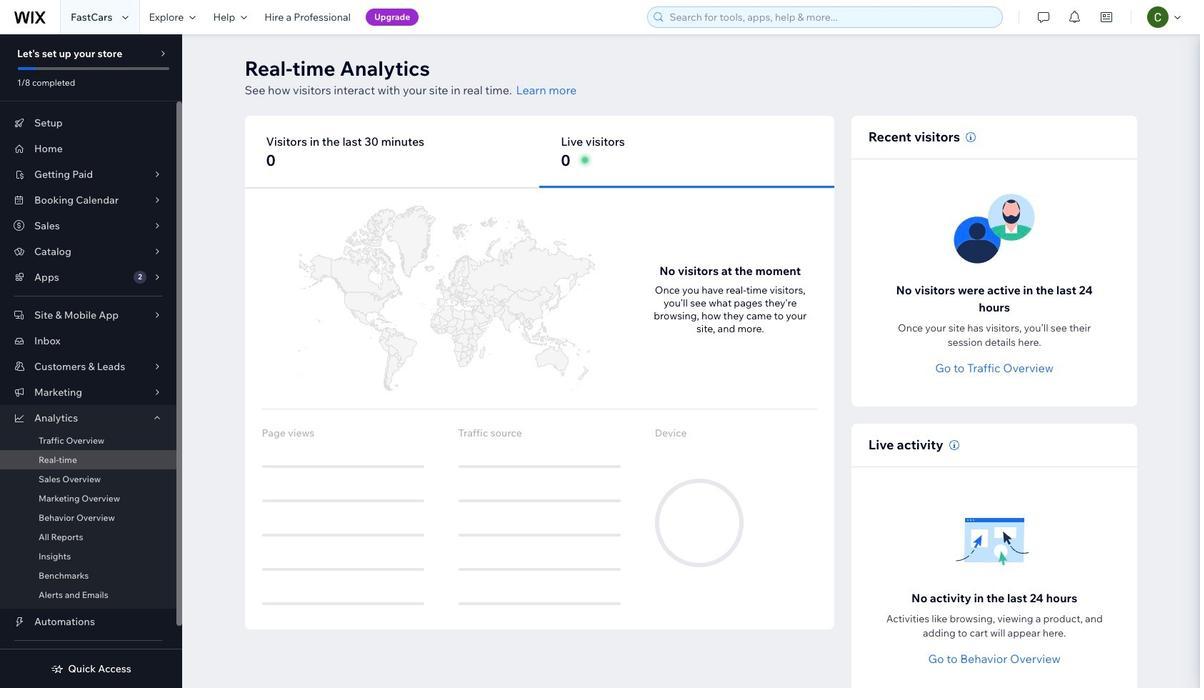 Task type: locate. For each thing, give the bounding box(es) containing it.
tab list
[[245, 116, 835, 188]]

sidebar element
[[0, 34, 182, 688]]



Task type: describe. For each thing, give the bounding box(es) containing it.
Search for tools, apps, help & more... field
[[666, 7, 999, 27]]

a chart. image
[[262, 206, 626, 392]]



Task type: vqa. For each thing, say whether or not it's contained in the screenshot.
the "Sidebar" element
yes



